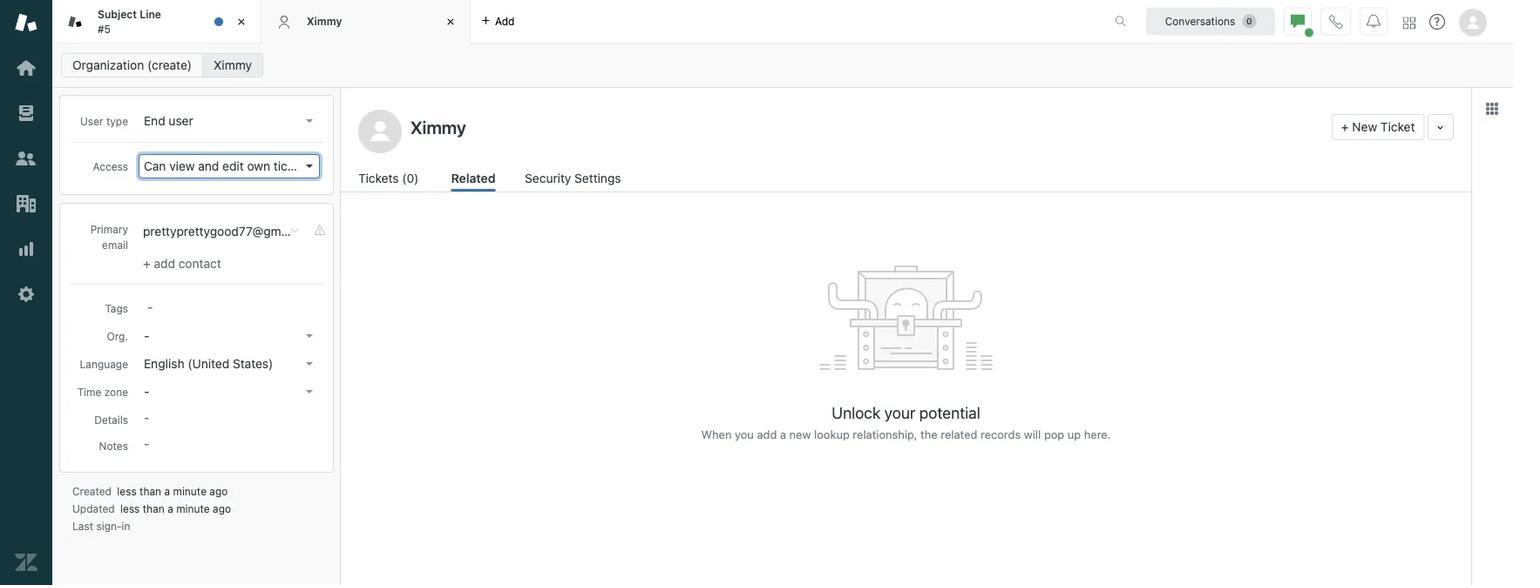 Task type: locate. For each thing, give the bounding box(es) containing it.
a left new
[[780, 429, 786, 442]]

records
[[981, 429, 1021, 442]]

arrow down image for (united
[[306, 363, 313, 366]]

1 vertical spatial - button
[[139, 380, 320, 405]]

end user
[[144, 114, 193, 128]]

- button for time zone
[[139, 380, 320, 405]]

here.
[[1084, 429, 1111, 442]]

2 arrow down image from the top
[[306, 165, 313, 168]]

conversations
[[1165, 15, 1236, 27]]

+ new ticket
[[1342, 120, 1415, 134]]

than right the updated
[[143, 503, 165, 515]]

4 arrow down image from the top
[[306, 391, 313, 394]]

+
[[1342, 120, 1349, 134], [143, 257, 151, 271]]

ximmy down close image
[[214, 58, 252, 72]]

will
[[1024, 429, 1041, 442]]

pop
[[1044, 429, 1065, 442]]

arrow down image inside the english (united states) button
[[306, 363, 313, 366]]

1 vertical spatial than
[[143, 503, 165, 515]]

1 vertical spatial add
[[154, 257, 175, 271]]

-
[[144, 329, 149, 344], [144, 385, 149, 399]]

close image
[[442, 13, 459, 31]]

+ inside button
[[1342, 120, 1349, 134]]

subject
[[98, 8, 137, 21]]

new
[[1353, 120, 1378, 134]]

0 vertical spatial +
[[1342, 120, 1349, 134]]

1 arrow down image from the top
[[306, 119, 313, 123]]

add left contact on the top of page
[[154, 257, 175, 271]]

add
[[495, 15, 515, 27], [154, 257, 175, 271], [757, 429, 777, 442]]

0 vertical spatial ximmy
[[307, 15, 342, 27]]

0 horizontal spatial ximmy
[[214, 58, 252, 72]]

end user button
[[139, 109, 320, 133]]

time
[[77, 386, 101, 398]]

- button
[[139, 324, 320, 349], [139, 380, 320, 405]]

- button for org.
[[139, 324, 320, 349]]

1 vertical spatial -
[[144, 385, 149, 399]]

- right 'org.'
[[144, 329, 149, 344]]

1 horizontal spatial +
[[1342, 120, 1349, 134]]

and
[[198, 159, 219, 174]]

0 horizontal spatial +
[[143, 257, 151, 271]]

get started image
[[15, 57, 37, 79]]

related
[[451, 171, 496, 186]]

0 horizontal spatial add
[[154, 257, 175, 271]]

ximmy right close image
[[307, 15, 342, 27]]

arrow down image
[[306, 119, 313, 123], [306, 165, 313, 168], [306, 363, 313, 366], [306, 391, 313, 394]]

+ new ticket button
[[1332, 114, 1425, 140]]

add right close icon
[[495, 15, 515, 27]]

zendesk support image
[[15, 11, 37, 34]]

1 vertical spatial ximmy
[[214, 58, 252, 72]]

tags
[[105, 303, 128, 315]]

end
[[144, 114, 165, 128]]

than
[[140, 486, 161, 498], [143, 503, 165, 515]]

0 vertical spatial minute
[[173, 486, 207, 498]]

2 horizontal spatial add
[[757, 429, 777, 442]]

+ left new
[[1342, 120, 1349, 134]]

potential
[[920, 404, 981, 422]]

ago
[[210, 486, 228, 498], [213, 503, 231, 515]]

0 vertical spatial add
[[495, 15, 515, 27]]

1 - from the top
[[144, 329, 149, 344]]

0 vertical spatial -
[[144, 329, 149, 344]]

None text field
[[405, 114, 1325, 140]]

tickets
[[358, 171, 399, 186]]

tabs tab list
[[52, 0, 1097, 44]]

close image
[[233, 13, 250, 31]]

1 - button from the top
[[139, 324, 320, 349]]

0 vertical spatial a
[[780, 429, 786, 442]]

english (united states)
[[144, 357, 273, 371]]

add right you
[[757, 429, 777, 442]]

0 vertical spatial - button
[[139, 324, 320, 349]]

less
[[117, 486, 137, 498], [120, 503, 140, 515]]

secondary element
[[52, 48, 1514, 83]]

relationship,
[[853, 429, 918, 442]]

arrow down image for view
[[306, 165, 313, 168]]

minute
[[173, 486, 207, 498], [176, 503, 210, 515]]

2 vertical spatial a
[[168, 503, 173, 515]]

+ left contact on the top of page
[[143, 257, 151, 271]]

states)
[[233, 357, 273, 371]]

ticket
[[1381, 120, 1415, 134]]

updated
[[72, 503, 115, 515]]

email
[[102, 239, 128, 251]]

1 horizontal spatial ximmy
[[307, 15, 342, 27]]

reporting image
[[15, 238, 37, 261]]

+ for + new ticket
[[1342, 120, 1349, 134]]

- right zone
[[144, 385, 149, 399]]

sign-
[[96, 521, 122, 533]]

1 horizontal spatial add
[[495, 15, 515, 27]]

zendesk products image
[[1404, 17, 1416, 29]]

organization (create)
[[72, 58, 192, 72]]

arrow down image inside can view and edit own tickets only "button"
[[306, 165, 313, 168]]

1 vertical spatial ago
[[213, 503, 231, 515]]

+ add contact
[[143, 257, 221, 271]]

(united
[[188, 357, 229, 371]]

2 - button from the top
[[139, 380, 320, 405]]

lookup
[[814, 429, 850, 442]]

2 - from the top
[[144, 385, 149, 399]]

- button up the english (united states) button on the left bottom of the page
[[139, 324, 320, 349]]

admin image
[[15, 283, 37, 306]]

a right the updated
[[168, 503, 173, 515]]

org.
[[107, 330, 128, 343]]

language
[[80, 358, 128, 371]]

a
[[780, 429, 786, 442], [164, 486, 170, 498], [168, 503, 173, 515]]

organization (create) button
[[61, 53, 203, 78]]

own
[[247, 159, 270, 174]]

- button down the english (united states) button on the left bottom of the page
[[139, 380, 320, 405]]

tab
[[52, 0, 262, 44]]

user
[[169, 114, 193, 128]]

security
[[525, 171, 571, 186]]

ximmy inside secondary element
[[214, 58, 252, 72]]

created less than a minute ago updated less than a minute ago last sign-in
[[72, 486, 231, 533]]

tickets
[[274, 159, 311, 174]]

ximmy
[[307, 15, 342, 27], [214, 58, 252, 72]]

up
[[1068, 429, 1081, 442]]

a right created
[[164, 486, 170, 498]]

you
[[735, 429, 754, 442]]

ximmy inside tab
[[307, 15, 342, 27]]

1 vertical spatial +
[[143, 257, 151, 271]]

#5
[[98, 23, 111, 35]]

can view and edit own tickets only button
[[139, 154, 338, 179]]

when
[[701, 429, 732, 442]]

arrow down image inside end user button
[[306, 119, 313, 123]]

- for org.
[[144, 329, 149, 344]]

time zone
[[77, 386, 128, 398]]

3 arrow down image from the top
[[306, 363, 313, 366]]

add inside unlock your potential when you add a new lookup relationship, the related records will pop up here.
[[757, 429, 777, 442]]

your
[[885, 404, 916, 422]]

2 vertical spatial add
[[757, 429, 777, 442]]

than right created
[[140, 486, 161, 498]]

new
[[790, 429, 811, 442]]

user type
[[80, 115, 128, 127]]

0 vertical spatial than
[[140, 486, 161, 498]]

conversations button
[[1147, 7, 1276, 35]]



Task type: vqa. For each thing, say whether or not it's contained in the screenshot.
Support
no



Task type: describe. For each thing, give the bounding box(es) containing it.
related
[[941, 429, 978, 442]]

get help image
[[1430, 14, 1446, 30]]

arrow down image
[[306, 335, 313, 338]]

details
[[94, 414, 128, 426]]

line
[[140, 8, 161, 21]]

unlock
[[832, 404, 881, 422]]

customers image
[[15, 147, 37, 170]]

add button
[[471, 0, 525, 43]]

only
[[314, 159, 338, 174]]

main element
[[0, 0, 52, 586]]

ximmy tab
[[262, 0, 471, 44]]

zone
[[104, 386, 128, 398]]

unlock your potential when you add a new lookup relationship, the related records will pop up here.
[[701, 404, 1111, 442]]

+ for + add contact
[[143, 257, 151, 271]]

created
[[72, 486, 112, 498]]

(0)
[[402, 171, 419, 186]]

notes
[[99, 440, 128, 453]]

- for time zone
[[144, 385, 149, 399]]

last
[[72, 521, 93, 533]]

apps image
[[1486, 102, 1500, 116]]

tab containing subject line
[[52, 0, 262, 44]]

type
[[106, 115, 128, 127]]

subject line #5
[[98, 8, 161, 35]]

view
[[169, 159, 195, 174]]

tickets (0) link
[[358, 169, 422, 192]]

0 vertical spatial ago
[[210, 486, 228, 498]]

ximmy link
[[202, 53, 263, 78]]

primary email
[[90, 223, 128, 251]]

in
[[122, 521, 130, 533]]

add inside popup button
[[495, 15, 515, 27]]

views image
[[15, 102, 37, 125]]

0 vertical spatial less
[[117, 486, 137, 498]]

prettyprettygood77@gmail.com
[[143, 225, 321, 239]]

settings
[[575, 171, 621, 186]]

can view and edit own tickets only
[[144, 159, 338, 174]]

user
[[80, 115, 103, 127]]

english
[[144, 357, 184, 371]]

security settings link
[[525, 169, 626, 192]]

the
[[921, 429, 938, 442]]

primary
[[90, 223, 128, 235]]

1 vertical spatial minute
[[176, 503, 210, 515]]

notifications image
[[1367, 14, 1381, 28]]

english (united states) button
[[139, 352, 320, 377]]

1 vertical spatial less
[[120, 503, 140, 515]]

(create)
[[147, 58, 192, 72]]

a inside unlock your potential when you add a new lookup relationship, the related records will pop up here.
[[780, 429, 786, 442]]

button displays agent's chat status as online. image
[[1291, 14, 1305, 28]]

contact
[[178, 257, 221, 271]]

1 vertical spatial a
[[164, 486, 170, 498]]

can
[[144, 159, 166, 174]]

organization
[[72, 58, 144, 72]]

edit
[[222, 159, 244, 174]]

related link
[[451, 169, 496, 192]]

zendesk image
[[15, 552, 37, 575]]

security settings
[[525, 171, 621, 186]]

arrow down image for user
[[306, 119, 313, 123]]

- field
[[140, 297, 320, 317]]

arrow down image inside - button
[[306, 391, 313, 394]]

tickets (0)
[[358, 171, 419, 186]]

organizations image
[[15, 193, 37, 215]]

access
[[93, 160, 128, 173]]



